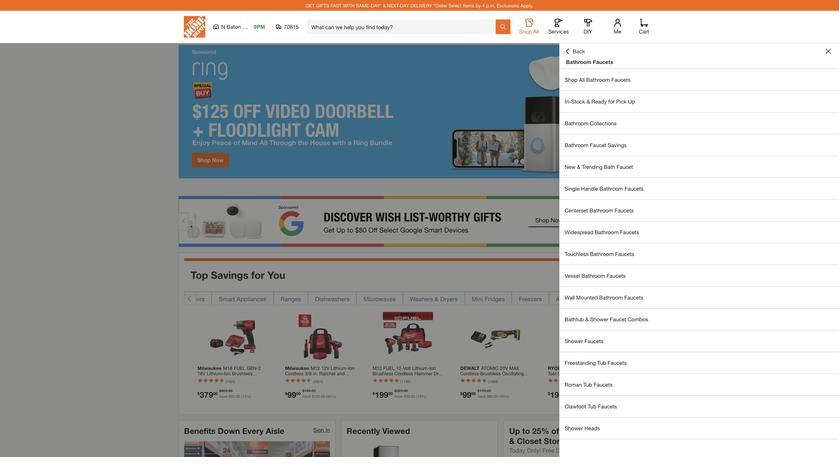 Task type: locate. For each thing, give the bounding box(es) containing it.
tool inside atomic 20v max cordless brushless oscillating multi tool with (1) 20v 2.0ah battery and charger
[[472, 376, 481, 382]]

get
[[306, 3, 315, 8]]

1 horizontal spatial battery,
[[548, 376, 564, 382]]

2 vertical spatial shower
[[565, 425, 583, 431]]

with inside atomic 20v max cordless brushless oscillating multi tool with (1) 20v 2.0ah battery and charger
[[482, 376, 491, 382]]

379
[[200, 390, 213, 399]]

touchless bathroom faucets link
[[560, 243, 839, 265]]

bathroom faucet savings
[[565, 142, 627, 148]]

1 horizontal spatial kit
[[428, 376, 434, 382]]

bathroom down back
[[566, 59, 592, 65]]

save inside $ 379 00 $ 429 . 00 save $ 50 . 00 ( 12 %)
[[219, 394, 228, 399]]

ah
[[600, 371, 605, 376], [573, 376, 579, 382]]

1 lithium- from the left
[[331, 365, 348, 371]]

0 vertical spatial all
[[533, 28, 539, 35]]

0 vertical spatial select
[[449, 3, 462, 8]]

lithium- right 'volt'
[[412, 365, 430, 371]]

2 100 from the left
[[581, 394, 588, 399]]

(2- right the 1146
[[412, 381, 417, 387]]

1 horizontal spatial brushless
[[480, 371, 501, 376]]

0 horizontal spatial battery,
[[295, 381, 311, 387]]

1 horizontal spatial select
[[564, 426, 588, 436]]

tool down the ratchet
[[331, 381, 340, 387]]

m12 for in.
[[311, 365, 320, 371]]

with up $ 99 00 $ 199 . 00 save $ 100 . 00 ( 50 %)
[[285, 381, 294, 387]]

0 horizontal spatial bag
[[341, 381, 350, 387]]

1 horizontal spatial ion
[[430, 365, 436, 371]]

50
[[231, 394, 235, 399], [328, 394, 332, 399]]

previous slide image
[[623, 185, 629, 190]]

1 vertical spatial 20v
[[498, 376, 506, 382]]

charger inside atomic 20v max cordless brushless oscillating multi tool with (1) 20v 2.0ah battery and charger
[[486, 381, 503, 387]]

100 down charger,
[[314, 394, 320, 399]]

m12 fuel 12-volt lithium-ion brushless cordless hammer drill and impact driver combo kit w/2 batteries and bag (2-tool) image
[[383, 312, 433, 362]]

1146
[[402, 379, 410, 384]]

2 %) from the left
[[332, 394, 336, 399]]

2 vertical spatial tub
[[588, 403, 597, 410]]

bathroom down the bathroom faucets at the right of page
[[587, 76, 610, 83]]

bathtub
[[565, 316, 584, 322]]

all down the bathroom faucets at the right of page
[[579, 76, 585, 83]]

199 down ryobi on the bottom of page
[[550, 390, 564, 399]]

1 100 from the left
[[314, 394, 320, 399]]

5 save from the left
[[570, 394, 578, 399]]

2 99 from the left
[[463, 390, 472, 399]]

1 horizontal spatial 100
[[581, 394, 588, 399]]

for
[[609, 98, 615, 105], [251, 269, 265, 281]]

save for $ 199 00 $ 229 . 00 save $ 30 . 00 ( 13 %)
[[395, 394, 403, 399]]

ranges button
[[274, 292, 308, 305]]

0 horizontal spatial 199
[[305, 389, 311, 393]]

savings
[[608, 142, 627, 148], [211, 269, 249, 281]]

0 vertical spatial up
[[628, 98, 635, 105]]

m12 12v lithium-ion cordless 3/8 in. ratchet and screwdriver combo kit (2-tool) with battery, charger, tool bag
[[285, 365, 355, 387]]

.
[[228, 389, 229, 393], [311, 389, 312, 393], [403, 389, 404, 393], [486, 389, 487, 393], [235, 394, 236, 399], [320, 394, 321, 399], [410, 394, 411, 399], [493, 394, 494, 399], [588, 394, 589, 399]]

shop inside 'menu'
[[565, 76, 578, 83]]

( inside $ 199 00 $ 229 . 00 save $ 30 . 00 ( 13 %)
[[416, 394, 418, 399]]

99 inside $ 99 00 $ 179 . 00 save $ 80 . 00 ( 45 %)
[[463, 390, 472, 399]]

cordless
[[588, 365, 606, 371], [285, 371, 304, 376], [395, 371, 413, 376], [460, 371, 479, 376]]

%) inside $ 199 00 $ 229 . 00 save $ 30 . 00 ( 13 %)
[[422, 394, 426, 399]]

2 horizontal spatial with
[[582, 371, 590, 376]]

1 vertical spatial shower
[[565, 338, 583, 344]]

m12 inside m12 fuel 12-volt lithium-ion brushless cordless hammer drill and impact driver combo kit w/2 batteries and bag (2-tool)
[[373, 365, 382, 371]]

tool
[[548, 371, 557, 376], [472, 376, 481, 382], [331, 381, 340, 387]]

99 down screwdriver
[[287, 390, 296, 399]]

99 inside $ 99 00 $ 199 . 00 save $ 100 . 00 ( 50 %)
[[287, 390, 296, 399]]

0 horizontal spatial shop
[[519, 28, 532, 35]]

ranges
[[281, 295, 301, 302]]

combos
[[628, 316, 649, 322]]

up right pick
[[628, 98, 635, 105]]

bathroom up touchless bathroom faucets
[[595, 229, 619, 235]]

1 horizontal spatial tool)
[[417, 381, 427, 387]]

ah right 4.0 on the bottom right of the page
[[573, 376, 579, 382]]

all left 'services'
[[533, 28, 539, 35]]

tub left 6-
[[598, 360, 606, 366]]

shower down 'parts'
[[590, 316, 609, 322]]

1 horizontal spatial with
[[482, 376, 491, 382]]

menu
[[560, 69, 839, 439]]

shower heads
[[565, 425, 600, 431]]

3 %) from the left
[[422, 394, 426, 399]]

(2- right charger,
[[335, 376, 341, 382]]

0 vertical spatial shower
[[590, 316, 609, 322]]

0 horizontal spatial 50
[[231, 394, 235, 399]]

100 up clawfoot tub faucets on the right bottom of page
[[581, 394, 588, 399]]

with left the (1)
[[482, 376, 491, 382]]

for left the you
[[251, 269, 265, 281]]

0 horizontal spatial 99
[[287, 390, 296, 399]]

tool left 4.0 on the bottom right of the page
[[548, 371, 557, 376]]

charger up 80
[[486, 381, 503, 387]]

save down screwdriver
[[303, 394, 311, 399]]

kit inside m12 12v lithium-ion cordless 3/8 in. ratchet and screwdriver combo kit (2-tool) with battery, charger, tool bag
[[328, 376, 334, 382]]

1 horizontal spatial lithium-
[[412, 365, 430, 371]]

9pm
[[254, 23, 265, 30]]

%) right '30'
[[422, 394, 426, 399]]

199 for $ 199 00 save $ 100 . 00 ( 33 %)
[[550, 390, 564, 399]]

baton
[[227, 23, 241, 30]]

12v
[[322, 365, 330, 371]]

m12 fuel 12-volt lithium-ion brushless cordless hammer drill and impact driver combo kit w/2 batteries and bag (2-tool) link
[[373, 365, 444, 387]]

shower heads link
[[560, 418, 839, 439]]

and inside m12 12v lithium-ion cordless 3/8 in. ratchet and screwdriver combo kit (2-tool) with battery, charger, tool bag
[[337, 371, 345, 376]]

199 down screwdriver
[[305, 389, 311, 393]]

0 horizontal spatial all
[[533, 28, 539, 35]]

up to 25% off select garage & closet storage solutions today only! free delivery
[[509, 426, 618, 454]]

tub down the 1.5
[[584, 381, 592, 388]]

1 50 from the left
[[231, 394, 235, 399]]

199 for $ 199 00 $ 229 . 00 save $ 30 . 00 ( 13 %)
[[375, 390, 388, 399]]

tool) down hammer
[[417, 381, 427, 387]]

select right off
[[564, 426, 588, 436]]

2 milwaukee from the left
[[285, 365, 309, 371]]

& left the dryers
[[435, 295, 439, 302]]

ah right the 1.5
[[600, 371, 605, 376]]

all
[[533, 28, 539, 35], [579, 76, 585, 83]]

widespread bathroom faucets
[[565, 229, 639, 235]]

1 brushless from the left
[[373, 371, 393, 376]]

2 charger from the left
[[548, 381, 565, 387]]

1 horizontal spatial milwaukee
[[285, 365, 309, 371]]

0 vertical spatial shop
[[519, 28, 532, 35]]

off
[[552, 426, 562, 436]]

shop up "in-"
[[565, 76, 578, 83]]

$ 99 00 $ 179 . 00 save $ 80 . 00 ( 45 %)
[[460, 389, 509, 399]]

20v right the (1)
[[498, 376, 506, 382]]

save up 'clawfoot'
[[570, 394, 578, 399]]

screwdriver
[[285, 376, 310, 382]]

day*
[[371, 3, 382, 8]]

%) down the ratchet
[[332, 394, 336, 399]]

( 1999 )
[[488, 379, 498, 384]]

max
[[510, 365, 520, 371]]

dewalt
[[460, 365, 480, 371]]

1 vertical spatial shop
[[565, 76, 578, 83]]

atomic
[[481, 365, 499, 371]]

shop all
[[519, 28, 539, 35]]

atomic 20-volt max lithium-ion cordless combo kit (2-tool) with (2) 2.0ah batteries, charger and bag image
[[646, 312, 696, 362]]

tool) right the ratchet
[[341, 376, 351, 382]]

in
[[326, 426, 330, 433]]

and up 179
[[477, 381, 485, 387]]

atomic 20v max cordless brushless oscillating multi tool with (1) 20v 2.0ah battery and charger
[[460, 365, 524, 387]]

2 horizontal spatial kit
[[575, 371, 580, 376]]

What can we help you find today? search field
[[311, 20, 495, 34]]

0 horizontal spatial (2-
[[335, 376, 341, 382]]

429
[[221, 389, 228, 393]]

bathroom right 'parts'
[[599, 294, 623, 301]]

$
[[219, 389, 221, 393], [303, 389, 305, 393], [395, 389, 397, 393], [478, 389, 480, 393], [198, 391, 200, 396], [285, 391, 287, 396], [373, 391, 375, 396], [460, 391, 463, 396], [548, 391, 550, 396], [636, 391, 638, 396], [229, 394, 231, 399], [312, 394, 314, 399], [404, 394, 406, 399], [487, 394, 489, 399], [579, 394, 581, 399]]

brushless up ( 1999 )
[[480, 371, 501, 376]]

kit left w/2 at right bottom
[[428, 376, 434, 382]]

fuel
[[383, 365, 395, 371]]

faucets
[[593, 59, 614, 65], [612, 76, 631, 83], [625, 185, 644, 192], [615, 207, 634, 213], [620, 229, 639, 235], [615, 251, 635, 257], [607, 272, 626, 279], [625, 294, 644, 301], [585, 338, 604, 344], [608, 360, 627, 366], [594, 381, 613, 388], [598, 403, 617, 410]]

1 horizontal spatial charger
[[548, 381, 565, 387]]

& up today only!
[[509, 436, 515, 446]]

0 horizontal spatial charger
[[486, 381, 503, 387]]

and right the ratchet
[[337, 371, 345, 376]]

m12 inside m12 12v lithium-ion cordless 3/8 in. ratchet and screwdriver combo kit (2-tool) with battery, charger, tool bag
[[311, 365, 320, 371]]

shower down bathtub
[[565, 338, 583, 344]]

2 ) from the left
[[322, 379, 323, 384]]

1 vertical spatial savings
[[211, 269, 249, 281]]

%)
[[246, 394, 251, 399], [332, 394, 336, 399], [422, 394, 426, 399], [505, 394, 509, 399], [599, 394, 604, 399]]

99 for m12 12v lithium-ion cordless 3/8 in. ratchet and screwdriver combo kit (2-tool) with battery, charger, tool bag
[[287, 390, 296, 399]]

50 down charger,
[[328, 394, 332, 399]]

shop inside button
[[519, 28, 532, 35]]

0 horizontal spatial brushless
[[373, 371, 393, 376]]

1 horizontal spatial (2-
[[412, 381, 417, 387]]

0 horizontal spatial tool
[[331, 381, 340, 387]]

1 horizontal spatial 99
[[463, 390, 472, 399]]

kit inside "one+ 18v cordless 6- tool combo kit with 1.5 ah battery, 4.0 ah battery, and charger"
[[575, 371, 580, 376]]

0 horizontal spatial with
[[285, 381, 294, 387]]

and up 229
[[393, 381, 401, 387]]

save inside $ 99 00 $ 179 . 00 save $ 80 . 00 ( 45 %)
[[478, 394, 486, 399]]

%) inside $ 379 00 $ 429 . 00 save $ 50 . 00 ( 12 %)
[[246, 394, 251, 399]]

2 brushless from the left
[[480, 371, 501, 376]]

2 horizontal spatial combo
[[558, 371, 574, 376]]

tool right multi
[[472, 376, 481, 382]]

3 ) from the left
[[410, 379, 411, 384]]

(2- inside m12 12v lithium-ion cordless 3/8 in. ratchet and screwdriver combo kit (2-tool) with battery, charger, tool bag
[[335, 376, 341, 382]]

charger inside "one+ 18v cordless 6- tool combo kit with 1.5 ah battery, 4.0 ah battery, and charger"
[[548, 381, 565, 387]]

faucet
[[590, 142, 607, 148], [617, 164, 633, 170], [610, 316, 627, 322]]

m12 left 12v
[[311, 365, 320, 371]]

faucet left the combos
[[610, 316, 627, 322]]

brushless up batteries
[[373, 371, 393, 376]]

1 m12 from the left
[[311, 365, 320, 371]]

washers
[[410, 295, 433, 302]]

4 save from the left
[[478, 394, 486, 399]]

1 vertical spatial all
[[579, 76, 585, 83]]

0 horizontal spatial select
[[449, 3, 462, 8]]

save
[[219, 394, 228, 399], [303, 394, 311, 399], [395, 394, 403, 399], [478, 394, 486, 399], [570, 394, 578, 399]]

appliance parts
[[556, 295, 599, 302]]

%) down milwaukee link
[[246, 394, 251, 399]]

bathroom collections link
[[560, 113, 839, 134]]

with left the 1.5
[[582, 371, 590, 376]]

1 horizontal spatial shop
[[565, 76, 578, 83]]

199 inside $ 199 00 $ 229 . 00 save $ 30 . 00 ( 13 %)
[[375, 390, 388, 399]]

0 horizontal spatial ah
[[573, 376, 579, 382]]

0 vertical spatial 20v
[[500, 365, 508, 371]]

1 horizontal spatial tool
[[472, 376, 481, 382]]

all inside shop all bathroom faucets link
[[579, 76, 585, 83]]

for left pick
[[609, 98, 615, 105]]

faucet right "bath" on the top
[[617, 164, 633, 170]]

tool)
[[341, 376, 351, 382], [417, 381, 427, 387]]

2 bag from the left
[[402, 381, 410, 387]]

20v left "max"
[[500, 365, 508, 371]]

$ 379 00 $ 429 . 00 save $ 50 . 00 ( 12 %)
[[198, 389, 251, 399]]

gifts
[[316, 3, 329, 8]]

shop for shop all
[[519, 28, 532, 35]]

impact
[[382, 376, 397, 382]]

shop all bathroom faucets
[[565, 76, 631, 83]]

smart appliances
[[219, 295, 267, 302]]

& right new
[[577, 164, 581, 170]]

1 %) from the left
[[246, 394, 251, 399]]

kit inside m12 fuel 12-volt lithium-ion brushless cordless hammer drill and impact driver combo kit w/2 batteries and bag (2-tool)
[[428, 376, 434, 382]]

1 save from the left
[[219, 394, 228, 399]]

1 ion from the left
[[348, 365, 355, 371]]

battery, inside m12 12v lithium-ion cordless 3/8 in. ratchet and screwdriver combo kit (2-tool) with battery, charger, tool bag
[[295, 381, 311, 387]]

1 horizontal spatial all
[[579, 76, 585, 83]]

3830
[[577, 379, 585, 384]]

99 down battery
[[463, 390, 472, 399]]

$ inside $ 149 00
[[636, 391, 638, 396]]

199 inside $ 99 00 $ 199 . 00 save $ 100 . 00 ( 50 %)
[[305, 389, 311, 393]]

solutions
[[577, 436, 612, 446]]

0 horizontal spatial ion
[[348, 365, 355, 371]]

1 horizontal spatial bag
[[402, 381, 410, 387]]

7.1 cu. ft. top freezer refrigerator in stainless steel look image
[[355, 443, 418, 457]]

select left items
[[449, 3, 462, 8]]

2 vertical spatial faucet
[[610, 316, 627, 322]]

sign in card banner image
[[184, 441, 330, 457]]

%) up clawfoot tub faucets on the right bottom of page
[[599, 394, 604, 399]]

1 99 from the left
[[287, 390, 296, 399]]

0 horizontal spatial tool)
[[341, 376, 351, 382]]

faucet up new & trending bath faucet
[[590, 142, 607, 148]]

0 horizontal spatial kit
[[328, 376, 334, 382]]

up inside up to 25% off select garage & closet storage solutions today only! free delivery
[[509, 426, 520, 436]]

1 horizontal spatial 50
[[328, 394, 332, 399]]

all inside shop all button
[[533, 28, 539, 35]]

menu containing shop all bathroom faucets
[[560, 69, 839, 439]]

shower for shower heads
[[565, 425, 583, 431]]

save inside $ 199 00 $ 229 . 00 save $ 30 . 00 ( 13 %)
[[395, 394, 403, 399]]

kit up ( 3830 )
[[575, 371, 580, 376]]

save down the 429
[[219, 394, 228, 399]]

2 50 from the left
[[328, 394, 332, 399]]

and down freestanding tub faucets
[[598, 376, 606, 382]]

5 %) from the left
[[599, 394, 604, 399]]

1 bag from the left
[[341, 381, 350, 387]]

combo inside m12 fuel 12-volt lithium-ion brushless cordless hammer drill and impact driver combo kit w/2 batteries and bag (2-tool)
[[411, 376, 427, 382]]

milwaukee up 379
[[198, 365, 222, 371]]

0 vertical spatial faucet
[[590, 142, 607, 148]]

0 horizontal spatial milwaukee
[[198, 365, 222, 371]]

shower right off
[[565, 425, 583, 431]]

0 horizontal spatial up
[[509, 426, 520, 436]]

get gifts fast with same-day* & next-day delivery *order select items by 4 p.m. exclusions apply.
[[306, 3, 534, 8]]

with
[[582, 371, 590, 376], [482, 376, 491, 382], [285, 381, 294, 387]]

power tools
[[613, 295, 648, 302]]

bag for driver
[[402, 381, 410, 387]]

199 down batteries
[[375, 390, 388, 399]]

3 save from the left
[[395, 394, 403, 399]]

4 ) from the left
[[497, 379, 498, 384]]

00 inside $ 149 00
[[651, 391, 656, 396]]

70815 button
[[276, 23, 299, 30]]

save down 229
[[395, 394, 403, 399]]

savings up "bath" on the top
[[608, 142, 627, 148]]

smart
[[219, 295, 235, 302]]

aisle
[[266, 426, 285, 436]]

1 horizontal spatial up
[[628, 98, 635, 105]]

0 horizontal spatial combo
[[311, 376, 327, 382]]

& inside "link"
[[577, 164, 581, 170]]

save for $ 379 00 $ 429 . 00 save $ 50 . 00 ( 12 %)
[[219, 394, 228, 399]]

0 horizontal spatial lithium-
[[331, 365, 348, 371]]

2 horizontal spatial 199
[[550, 390, 564, 399]]

combo
[[558, 371, 574, 376], [311, 376, 327, 382], [411, 376, 427, 382]]

new
[[565, 164, 576, 170]]

bag inside m12 12v lithium-ion cordless 3/8 in. ratchet and screwdriver combo kit (2-tool) with battery, charger, tool bag
[[341, 381, 350, 387]]

4.0
[[565, 376, 572, 382]]

battery
[[460, 381, 476, 387]]

kit down 12v
[[328, 376, 334, 382]]

back button
[[565, 48, 585, 55]]

drawer close image
[[826, 49, 831, 54]]

faucets inside "link"
[[607, 272, 626, 279]]

freezers
[[519, 295, 542, 302]]

save down 179
[[478, 394, 486, 399]]

milwaukee up screwdriver
[[285, 365, 309, 371]]

2 horizontal spatial tool
[[548, 371, 557, 376]]

& right day*
[[383, 3, 386, 8]]

vessel bathroom faucets link
[[560, 265, 839, 287]]

1465
[[226, 379, 234, 384]]

1 horizontal spatial 199
[[375, 390, 388, 399]]

0 horizontal spatial 100
[[314, 394, 320, 399]]

(2- inside m12 fuel 12-volt lithium-ion brushless cordless hammer drill and impact driver combo kit w/2 batteries and bag (2-tool)
[[412, 381, 417, 387]]

0 vertical spatial tub
[[598, 360, 606, 366]]

ion right the ratchet
[[348, 365, 355, 371]]

delivery
[[411, 3, 432, 8]]

1 vertical spatial for
[[251, 269, 265, 281]]

savings up smart at the bottom
[[211, 269, 249, 281]]

1 vertical spatial select
[[564, 426, 588, 436]]

0 vertical spatial for
[[609, 98, 615, 105]]

bag inside m12 fuel 12-volt lithium-ion brushless cordless hammer drill and impact driver combo kit w/2 batteries and bag (2-tool)
[[402, 381, 410, 387]]

ion inside m12 fuel 12-volt lithium-ion brushless cordless hammer drill and impact driver combo kit w/2 batteries and bag (2-tool)
[[430, 365, 436, 371]]

%) inside $ 99 00 $ 179 . 00 save $ 80 . 00 ( 45 %)
[[505, 394, 509, 399]]

and inside "one+ 18v cordless 6- tool combo kit with 1.5 ah battery, 4.0 ah battery, and charger"
[[598, 376, 606, 382]]

) for one+ 18v cordless 6- tool combo kit with 1.5 ah battery, 4.0 ah battery, and charger
[[585, 379, 586, 384]]

1 horizontal spatial ah
[[600, 371, 605, 376]]

lithium- right 12v
[[331, 365, 348, 371]]

wall mounted bathroom faucets
[[565, 294, 644, 301]]

tub for freestanding
[[598, 360, 606, 366]]

/
[[638, 183, 640, 191]]

4 %) from the left
[[505, 394, 509, 399]]

save inside $ 99 00 $ 199 . 00 save $ 100 . 00 ( 50 %)
[[303, 394, 311, 399]]

select inside up to 25% off select garage & closet storage solutions today only! free delivery
[[564, 426, 588, 436]]

0 vertical spatial savings
[[608, 142, 627, 148]]

charger left 4.0 on the bottom right of the page
[[548, 381, 565, 387]]

5 ) from the left
[[585, 379, 586, 384]]

50 left 12
[[231, 394, 235, 399]]

stock
[[571, 98, 585, 105]]

&
[[383, 3, 386, 8], [587, 98, 590, 105], [577, 164, 581, 170], [435, 295, 439, 302], [586, 316, 589, 322], [509, 436, 515, 446]]

shop down apply.
[[519, 28, 532, 35]]

1 charger from the left
[[486, 381, 503, 387]]

up left to
[[509, 426, 520, 436]]

m12 left fuel
[[373, 365, 382, 371]]

& inside up to 25% off select garage & closet storage solutions today only! free delivery
[[509, 436, 515, 446]]

tub down 33
[[588, 403, 597, 410]]

shop for shop all bathroom faucets
[[565, 76, 578, 83]]

00
[[229, 389, 233, 393], [312, 389, 316, 393], [404, 389, 408, 393], [487, 389, 491, 393], [213, 391, 218, 396], [296, 391, 301, 396], [388, 391, 393, 396], [472, 391, 476, 396], [564, 391, 568, 396], [651, 391, 656, 396], [236, 394, 240, 399], [321, 394, 325, 399], [411, 394, 415, 399], [494, 394, 499, 399], [589, 394, 593, 399]]

2 save from the left
[[303, 394, 311, 399]]

2 horizontal spatial battery,
[[580, 376, 596, 382]]

0 horizontal spatial m12
[[311, 365, 320, 371]]

2 lithium- from the left
[[412, 365, 430, 371]]

ion up w/2 at right bottom
[[430, 365, 436, 371]]

& right bathtub
[[586, 316, 589, 322]]

1.5
[[592, 371, 598, 376]]

2 m12 from the left
[[373, 365, 382, 371]]

%) right 80
[[505, 394, 509, 399]]

1 vertical spatial tub
[[584, 381, 592, 388]]

1 horizontal spatial combo
[[411, 376, 427, 382]]

%) for $ 379 00 $ 429 . 00 save $ 50 . 00 ( 12 %)
[[246, 394, 251, 399]]

1 vertical spatial up
[[509, 426, 520, 436]]

$ 149 00
[[636, 390, 656, 399]]

2 ion from the left
[[430, 365, 436, 371]]

1 vertical spatial faucet
[[617, 164, 633, 170]]

%) for $ 199 00 $ 229 . 00 save $ 30 . 00 ( 13 %)
[[422, 394, 426, 399]]

229
[[397, 389, 403, 393]]

1 horizontal spatial m12
[[373, 365, 382, 371]]

%) inside $ 99 00 $ 199 . 00 save $ 100 . 00 ( 50 %)
[[332, 394, 336, 399]]

bathroom right vessel in the bottom right of the page
[[582, 272, 605, 279]]



Task type: vqa. For each thing, say whether or not it's contained in the screenshot.
the tub
yes



Task type: describe. For each thing, give the bounding box(es) containing it.
$ 199 00 $ 229 . 00 save $ 30 . 00 ( 13 %)
[[373, 389, 426, 399]]

charger,
[[313, 381, 330, 387]]

up inside 'menu'
[[628, 98, 635, 105]]

( 3830 )
[[576, 379, 586, 384]]

cart link
[[637, 19, 652, 35]]

collections
[[590, 120, 617, 126]]

next-
[[387, 3, 400, 8]]

bathtub & shower faucet combos
[[565, 316, 649, 322]]

to
[[523, 426, 530, 436]]

cordless inside "one+ 18v cordless 6- tool combo kit with 1.5 ah battery, 4.0 ah battery, and charger"
[[588, 365, 606, 371]]

oscillating
[[502, 371, 524, 376]]

25%
[[533, 426, 550, 436]]

m12 12v lithium-ion cordless 3/8 in. ratchet and screwdriver combo kit (2-tool) with battery, charger, tool bag image
[[295, 312, 346, 362]]

widespread
[[565, 229, 594, 235]]

services
[[549, 28, 569, 35]]

mini fridges
[[472, 295, 505, 302]]

12-
[[396, 365, 403, 371]]

diy
[[584, 28, 593, 35]]

save for $ 99 00 $ 179 . 00 save $ 80 . 00 ( 45 %)
[[478, 394, 486, 399]]

( 2921 )
[[313, 379, 323, 384]]

bathroom left previous slide "icon"
[[600, 185, 623, 192]]

mini
[[472, 295, 483, 302]]

n
[[221, 23, 225, 30]]

appliance parts button
[[549, 292, 606, 305]]

recently
[[347, 426, 380, 436]]

ready
[[592, 98, 607, 105]]

apply.
[[521, 3, 534, 8]]

4
[[482, 3, 485, 8]]

50 inside $ 99 00 $ 199 . 00 save $ 100 . 00 ( 50 %)
[[328, 394, 332, 399]]

1 horizontal spatial for
[[609, 98, 615, 105]]

0 horizontal spatial for
[[251, 269, 265, 281]]

back arrow image
[[187, 295, 193, 302]]

top savings for you
[[191, 269, 285, 281]]

m18 fuel gen-2 18v lithium-ion brushless cordless mid torque 1/2 in. impact wrench f ring w/5.0ah starter kit image
[[208, 312, 258, 362]]

me button
[[607, 19, 629, 35]]

freestanding tub faucets link
[[560, 352, 839, 374]]

microwaves button
[[357, 292, 403, 305]]

freestanding tub faucets
[[565, 360, 627, 366]]

100 inside $ 199 00 save $ 100 . 00 ( 33 %)
[[581, 394, 588, 399]]

washers & dryers
[[410, 295, 458, 302]]

roman tub faucets
[[565, 381, 613, 388]]

one+
[[564, 365, 577, 371]]

trending
[[582, 164, 603, 170]]

single handle bathroom faucets link
[[560, 178, 839, 199]]

bathroom up new
[[565, 142, 589, 148]]

( inside $ 99 00 $ 179 . 00 save $ 80 . 00 ( 45 %)
[[500, 394, 501, 399]]

lithium- inside m12 12v lithium-ion cordless 3/8 in. ratchet and screwdriver combo kit (2-tool) with battery, charger, tool bag
[[331, 365, 348, 371]]

( inside $ 199 00 save $ 100 . 00 ( 33 %)
[[594, 394, 595, 399]]

tub for roman
[[584, 381, 592, 388]]

combo inside "one+ 18v cordless 6- tool combo kit with 1.5 ah battery, 4.0 ah battery, and charger"
[[558, 371, 574, 376]]

new & trending bath faucet
[[565, 164, 633, 170]]

touchless bathroom faucets
[[565, 251, 635, 257]]

multi
[[460, 376, 471, 382]]

tool) inside m12 12v lithium-ion cordless 3/8 in. ratchet and screwdriver combo kit (2-tool) with battery, charger, tool bag
[[341, 376, 351, 382]]

fast
[[331, 3, 342, 8]]

1 horizontal spatial savings
[[608, 142, 627, 148]]

freezers button
[[512, 292, 549, 305]]

70815
[[284, 23, 299, 30]]

dryers
[[440, 295, 458, 302]]

benefits down every aisle
[[184, 426, 285, 436]]

%) inside $ 199 00 save $ 100 . 00 ( 33 %)
[[599, 394, 604, 399]]

storage
[[544, 436, 574, 446]]

tool inside "one+ 18v cordless 6- tool combo kit with 1.5 ah battery, 4.0 ah battery, and charger"
[[548, 371, 557, 376]]

( inside $ 379 00 $ 429 . 00 save $ 50 . 00 ( 12 %)
[[241, 394, 242, 399]]

one+ 18v cordless 6- tool combo kit with 1.5 ah battery, 4.0 ah battery, and charger
[[548, 365, 612, 387]]

volt
[[403, 365, 411, 371]]

bathroom faucets
[[566, 59, 614, 65]]

with inside m12 12v lithium-ion cordless 3/8 in. ratchet and screwdriver combo kit (2-tool) with battery, charger, tool bag
[[285, 381, 294, 387]]

and inside atomic 20v max cordless brushless oscillating multi tool with (1) 20v 2.0ah battery and charger
[[477, 381, 485, 387]]

bathroom up widespread bathroom faucets
[[590, 207, 613, 213]]

tools
[[633, 295, 648, 302]]

power tools button
[[606, 292, 655, 305]]

brushless inside m12 fuel 12-volt lithium-ion brushless cordless hammer drill and impact driver combo kit w/2 batteries and bag (2-tool)
[[373, 371, 393, 376]]

back
[[573, 48, 585, 54]]

bag for (2-
[[341, 381, 350, 387]]

0 horizontal spatial savings
[[211, 269, 249, 281]]

new & trending bath faucet link
[[560, 156, 839, 178]]

100 inside $ 99 00 $ 199 . 00 save $ 100 . 00 ( 50 %)
[[314, 394, 320, 399]]

closet
[[517, 436, 542, 446]]

roman tub faucets link
[[560, 374, 839, 395]]

faucet inside "link"
[[617, 164, 633, 170]]

special buy logo image
[[629, 427, 655, 454]]

down
[[218, 426, 240, 436]]

18v
[[578, 365, 586, 371]]

99 for atomic 20v max cordless brushless oscillating multi tool with (1) 20v 2.0ah battery and charger
[[463, 390, 472, 399]]

today only!
[[509, 447, 541, 454]]

& right stock at the right top of page
[[587, 98, 590, 105]]

bathroom down stock at the right top of page
[[565, 120, 589, 126]]

all for shop all
[[533, 28, 539, 35]]

50 inside $ 379 00 $ 429 . 00 save $ 50 . 00 ( 12 %)
[[231, 394, 235, 399]]

tool) inside m12 fuel 12-volt lithium-ion brushless cordless hammer drill and impact driver combo kit w/2 batteries and bag (2-tool)
[[417, 381, 427, 387]]

shower for shower faucets
[[565, 338, 583, 344]]

the home depot logo image
[[184, 16, 205, 38]]

one+ 18v cordless 6-tool combo kit with 1.5 ah battery, 4.0 ah battery, and charger image
[[558, 312, 609, 362]]

diy button
[[578, 19, 599, 35]]

shower faucets link
[[560, 330, 839, 352]]

items
[[463, 3, 475, 8]]

p.m.
[[486, 3, 496, 8]]

with inside "one+ 18v cordless 6- tool combo kit with 1.5 ah battery, 4.0 ah battery, and charger"
[[582, 371, 590, 376]]

1 milwaukee from the left
[[198, 365, 222, 371]]

5
[[640, 183, 644, 191]]

cordless inside m12 12v lithium-ion cordless 3/8 in. ratchet and screwdriver combo kit (2-tool) with battery, charger, tool bag
[[285, 371, 304, 376]]

m12 for brushless
[[373, 365, 382, 371]]

( inside $ 99 00 $ 199 . 00 save $ 100 . 00 ( 50 %)
[[326, 394, 328, 399]]

feedback link image
[[830, 113, 839, 149]]

. inside $ 199 00 save $ 100 . 00 ( 33 %)
[[588, 394, 589, 399]]

bathroom down widespread bathroom faucets
[[590, 251, 614, 257]]

every
[[242, 426, 264, 436]]

brushless inside atomic 20v max cordless brushless oscillating multi tool with (1) 20v 2.0ah battery and charger
[[480, 371, 501, 376]]

ratchet
[[319, 371, 336, 376]]

bath
[[604, 164, 615, 170]]

& inside button
[[435, 295, 439, 302]]

heads
[[585, 425, 600, 431]]

1 ) from the left
[[234, 379, 235, 384]]

w/2
[[435, 376, 443, 382]]

refrigerators
[[170, 295, 205, 302]]

3/8
[[305, 371, 312, 376]]

combo inside m12 12v lithium-ion cordless 3/8 in. ratchet and screwdriver combo kit (2-tool) with battery, charger, tool bag
[[311, 376, 327, 382]]

13
[[418, 394, 422, 399]]

batteries
[[373, 381, 391, 387]]

tub for clawfoot
[[588, 403, 597, 410]]

cart
[[639, 28, 649, 35]]

45
[[501, 394, 505, 399]]

day
[[400, 3, 409, 8]]

shop all button
[[519, 19, 540, 35]]

parts
[[585, 295, 599, 302]]

%) for $ 99 00 $ 199 . 00 save $ 100 . 00 ( 50 %)
[[332, 394, 336, 399]]

tool inside m12 12v lithium-ion cordless 3/8 in. ratchet and screwdriver combo kit (2-tool) with battery, charger, tool bag
[[331, 381, 340, 387]]

) for atomic 20v max cordless brushless oscillating multi tool with (1) 20v 2.0ah battery and charger
[[497, 379, 498, 384]]

shower faucets
[[565, 338, 604, 344]]

atomic 20v max cordless brushless oscillating multi tool with (1) 20v 2.0ah battery and charger image
[[471, 312, 521, 362]]

all for shop all bathroom faucets
[[579, 76, 585, 83]]

and left impact on the left of page
[[373, 376, 381, 382]]

centerset
[[565, 207, 588, 213]]

single handle bathroom faucets
[[565, 185, 644, 192]]

33
[[595, 394, 599, 399]]

free delivery
[[543, 447, 578, 454]]

save for $ 99 00 $ 199 . 00 save $ 100 . 00 ( 50 %)
[[303, 394, 311, 399]]

save inside $ 199 00 save $ 100 . 00 ( 33 %)
[[570, 394, 578, 399]]

179
[[480, 389, 486, 393]]

12
[[242, 394, 246, 399]]

149
[[638, 390, 651, 399]]

clawfoot
[[565, 403, 586, 410]]

ion inside m12 12v lithium-ion cordless 3/8 in. ratchet and screwdriver combo kit (2-tool) with battery, charger, tool bag
[[348, 365, 355, 371]]

%) for $ 99 00 $ 179 . 00 save $ 80 . 00 ( 45 %)
[[505, 394, 509, 399]]

in.
[[313, 371, 318, 376]]

cordless inside m12 fuel 12-volt lithium-ion brushless cordless hammer drill and impact driver combo kit w/2 batteries and bag (2-tool)
[[395, 371, 413, 376]]

bathroom inside "link"
[[582, 272, 605, 279]]

touchless
[[565, 251, 589, 257]]

lithium- inside m12 fuel 12-volt lithium-ion brushless cordless hammer drill and impact driver combo kit w/2 batteries and bag (2-tool)
[[412, 365, 430, 371]]

rouge
[[242, 23, 258, 30]]

cordless inside atomic 20v max cordless brushless oscillating multi tool with (1) 20v 2.0ah battery and charger
[[460, 371, 479, 376]]

m12 fuel 12-volt lithium-ion brushless cordless hammer drill and impact driver combo kit w/2 batteries and bag (2-tool)
[[373, 365, 443, 387]]

) for m12 12v lithium-ion cordless 3/8 in. ratchet and screwdriver combo kit (2-tool) with battery, charger, tool bag
[[322, 379, 323, 384]]

sign in link
[[313, 426, 330, 433]]



